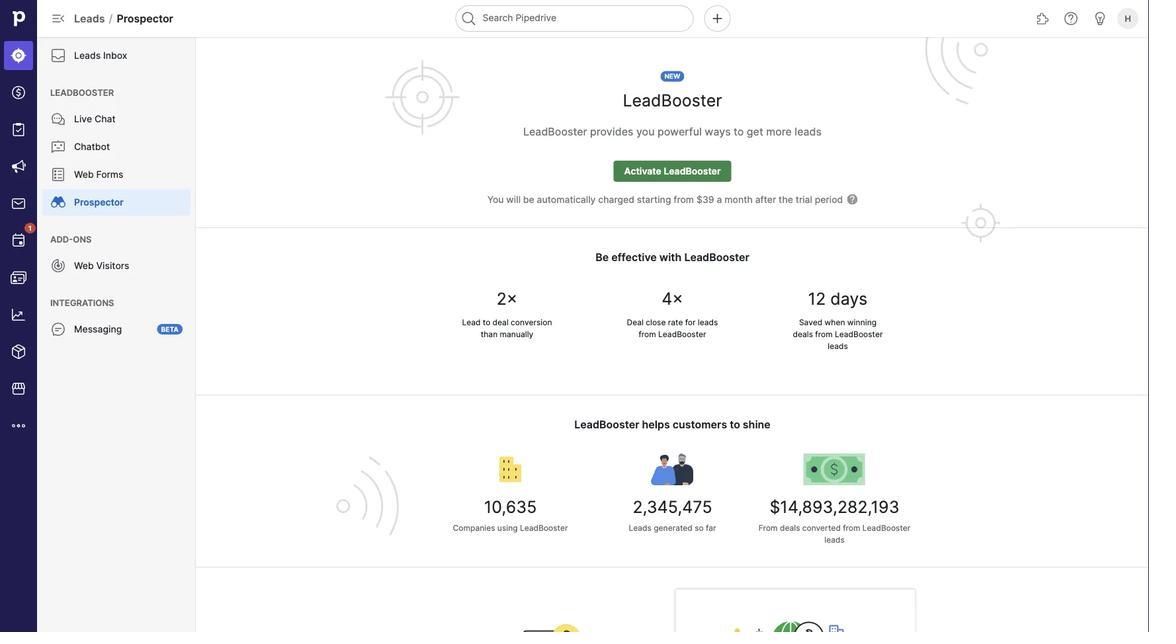 Task type: vqa. For each thing, say whether or not it's contained in the screenshot.
'dashboards' within the dashboards button
no



Task type: locate. For each thing, give the bounding box(es) containing it.
3 color undefined image from the top
[[50, 167, 66, 183]]

when
[[825, 318, 845, 328]]

leadbooster down winning
[[835, 330, 883, 340]]

sales inbox image
[[11, 196, 26, 212]]

leadbooster up live
[[50, 87, 114, 98]]

to left shine
[[730, 418, 740, 431]]

lead to deal conversion than manually
[[462, 318, 552, 340]]

color undefined image left chatbot
[[50, 139, 66, 155]]

12 days
[[808, 289, 868, 309]]

to
[[734, 125, 744, 138], [483, 318, 491, 328], [730, 418, 740, 431]]

deals inside $14,893,282,193 from deals converted from leadbooster leads
[[780, 523, 800, 533]]

to left get
[[734, 125, 744, 138]]

leads left inbox
[[74, 50, 101, 61]]

with
[[660, 251, 682, 264]]

new
[[665, 73, 681, 81]]

trial
[[796, 194, 813, 205]]

0 vertical spatial prospector
[[117, 12, 173, 25]]

color undefined image
[[50, 111, 66, 127], [50, 195, 66, 210], [11, 233, 26, 249]]

0 vertical spatial deals
[[793, 330, 813, 340]]

5 color undefined image from the top
[[50, 322, 66, 338]]

from inside saved when winning deals from leadbooster leads
[[816, 330, 833, 340]]

leads down the 'converted'
[[825, 535, 845, 545]]

forms
[[96, 169, 123, 180]]

from down when
[[816, 330, 833, 340]]

1
[[28, 224, 32, 232]]

leads inside saved when winning deals from leadbooster leads
[[828, 342, 848, 351]]

leads / prospector
[[74, 12, 173, 25]]

you
[[637, 125, 655, 138]]

web for web forms
[[74, 169, 94, 180]]

color undefined image down sales inbox image
[[11, 233, 26, 249]]

products image
[[11, 344, 26, 360]]

0 vertical spatial web
[[74, 169, 94, 180]]

insights image
[[11, 307, 26, 323]]

color undefined image
[[50, 48, 66, 64], [50, 139, 66, 155], [50, 167, 66, 183], [50, 258, 66, 274], [50, 322, 66, 338]]

web
[[74, 169, 94, 180], [74, 260, 94, 272]]

campaigns image
[[11, 159, 26, 175]]

color undefined image for chatbot
[[50, 139, 66, 155]]

deal close rate for leads from leadbooster
[[627, 318, 718, 340]]

leadbooster right using
[[520, 523, 568, 533]]

chat
[[95, 113, 116, 125]]

far
[[706, 523, 716, 533]]

menu toggle image
[[50, 11, 66, 26]]

provides
[[590, 125, 634, 138]]

customers
[[673, 418, 727, 431]]

menu
[[37, 37, 196, 633]]

1 link
[[4, 223, 36, 255]]

leadbooster right with
[[685, 251, 750, 264]]

web visitors link
[[42, 253, 191, 279]]

lead
[[462, 318, 481, 328]]

1 vertical spatial to
[[483, 318, 491, 328]]

leadbooster inside $14,893,282,193 from deals converted from leadbooster leads
[[863, 523, 911, 533]]

1 vertical spatial color undefined image
[[50, 195, 66, 210]]

0 vertical spatial color undefined image
[[50, 111, 66, 127]]

from down close
[[639, 330, 656, 340]]

leads right more
[[795, 125, 822, 138]]

deals right "from"
[[780, 523, 800, 533]]

add-
[[50, 234, 73, 245]]

leads left /
[[74, 12, 105, 25]]

prospector down web forms
[[74, 197, 124, 208]]

so
[[695, 523, 704, 533]]

Search Pipedrive field
[[456, 5, 694, 32]]

activate leadbooster
[[624, 166, 721, 177]]

companies
[[453, 523, 495, 533]]

prospector link
[[42, 189, 191, 216]]

0 vertical spatial leads
[[74, 12, 105, 25]]

starting
[[637, 194, 671, 205]]

leads inside $14,893,282,193 from deals converted from leadbooster leads
[[825, 535, 845, 545]]

leadbooster down rate at the bottom right of the page
[[659, 330, 707, 340]]

than
[[481, 330, 498, 340]]

web visitors
[[74, 260, 129, 272]]

color undefined image inside 'prospector' link
[[50, 195, 66, 210]]

leadbooster inside '10,635 companies using leadbooster'
[[520, 523, 568, 533]]

leadbooster up $39
[[664, 166, 721, 177]]

more
[[766, 125, 792, 138]]

prospector inside menu item
[[74, 197, 124, 208]]

leads
[[74, 12, 105, 25], [74, 50, 101, 61], [629, 523, 652, 533]]

web left 'forms'
[[74, 169, 94, 180]]

deal
[[493, 318, 509, 328]]

will
[[507, 194, 521, 205]]

color undefined image up add- at the top
[[50, 195, 66, 210]]

companies using leadbooster image
[[495, 454, 526, 486]]

from
[[674, 194, 694, 205], [639, 330, 656, 340], [816, 330, 833, 340], [843, 523, 861, 533]]

color undefined image inside web forms link
[[50, 167, 66, 183]]

color undefined image down add- at the top
[[50, 258, 66, 274]]

charged
[[598, 194, 635, 205]]

to up than
[[483, 318, 491, 328]]

1 vertical spatial prospector
[[74, 197, 124, 208]]

1 vertical spatial leads
[[74, 50, 101, 61]]

10,635
[[484, 497, 537, 517]]

web for web visitors
[[74, 260, 94, 272]]

period
[[815, 194, 843, 205]]

color undefined image for web visitors
[[50, 258, 66, 274]]

activate
[[624, 166, 662, 177]]

leads
[[795, 125, 822, 138], [698, 318, 718, 328], [828, 342, 848, 351], [825, 535, 845, 545]]

1 web from the top
[[74, 169, 94, 180]]

2 color undefined image from the top
[[50, 139, 66, 155]]

deals down saved
[[793, 330, 813, 340]]

4 color undefined image from the top
[[50, 258, 66, 274]]

leads image
[[11, 48, 26, 64]]

1 vertical spatial deals
[[780, 523, 800, 533]]

be
[[523, 194, 535, 205]]

h button
[[1115, 5, 1142, 32]]

color undefined image inside web visitors link
[[50, 258, 66, 274]]

messaging
[[74, 324, 122, 335]]

12
[[808, 289, 826, 309]]

$14,893,282,193 from deals converted from leadbooster leads
[[759, 497, 911, 545]]

color undefined image right campaigns "icon"
[[50, 167, 66, 183]]

to inside lead to deal conversion than manually
[[483, 318, 491, 328]]

chatbot link
[[42, 134, 191, 160]]

leadbooster inside "button"
[[664, 166, 721, 177]]

color undefined image for web forms
[[50, 167, 66, 183]]

manually
[[500, 330, 534, 340]]

web down ons on the top
[[74, 260, 94, 272]]

prospector right /
[[117, 12, 173, 25]]

add-ons
[[50, 234, 92, 245]]

from inside deal close rate for leads from leadbooster
[[639, 330, 656, 340]]

ons
[[73, 234, 92, 245]]

automatically
[[537, 194, 596, 205]]

color undefined image inside chatbot link
[[50, 139, 66, 155]]

leadbooster left helps
[[575, 418, 640, 431]]

from down $14,893,282,193
[[843, 523, 861, 533]]

leads left generated
[[629, 523, 652, 533]]

leadbooster down $14,893,282,193
[[863, 523, 911, 533]]

prospector
[[117, 12, 173, 25], [74, 197, 124, 208]]

color undefined image inside leads inbox link
[[50, 48, 66, 64]]

leadbooster
[[50, 87, 114, 98], [623, 91, 722, 111], [523, 125, 587, 138], [664, 166, 721, 177], [685, 251, 750, 264], [659, 330, 707, 340], [835, 330, 883, 340], [575, 418, 640, 431], [520, 523, 568, 533], [863, 523, 911, 533]]

color undefined image for leads inbox
[[50, 48, 66, 64]]

deals
[[793, 330, 813, 340], [780, 523, 800, 533]]

2 web from the top
[[74, 260, 94, 272]]

days
[[831, 289, 868, 309]]

1 vertical spatial web
[[74, 260, 94, 272]]

color undefined image inside live chat link
[[50, 111, 66, 127]]

color undefined image down 'menu toggle' icon
[[50, 48, 66, 64]]

live chat
[[74, 113, 116, 125]]

web forms
[[74, 169, 123, 180]]

leads inbox link
[[42, 42, 191, 69]]

2 vertical spatial leads
[[629, 523, 652, 533]]

leads right for
[[698, 318, 718, 328]]

color undefined image left live
[[50, 111, 66, 127]]

color undefined image down integrations
[[50, 322, 66, 338]]

1 color undefined image from the top
[[50, 48, 66, 64]]

projects image
[[11, 122, 26, 138]]

leads down when
[[828, 342, 848, 351]]

visitors
[[96, 260, 129, 272]]

after
[[756, 194, 776, 205]]

menu item
[[0, 37, 37, 74]]

2 vertical spatial color undefined image
[[11, 233, 26, 249]]



Task type: describe. For each thing, give the bounding box(es) containing it.
2×
[[497, 289, 518, 309]]

leadbooster provides you powerful ways to get more leads
[[523, 125, 822, 138]]

prospector image
[[716, 616, 875, 633]]

saved
[[799, 318, 823, 328]]

saved when winning deals from leadbooster leads
[[793, 318, 883, 351]]

4×
[[662, 289, 683, 309]]

leadbooster left provides
[[523, 125, 587, 138]]

color undefined image inside "1" 'link'
[[11, 233, 26, 249]]

2,345,475 leads generated so far
[[629, 497, 716, 533]]

live chat link
[[42, 106, 191, 132]]

deals inside saved when winning deals from leadbooster leads
[[793, 330, 813, 340]]

home image
[[9, 9, 28, 28]]

month
[[725, 194, 753, 205]]

color undefined image for prospector
[[50, 195, 66, 210]]

quick help image
[[1064, 11, 1079, 26]]

web forms link
[[42, 161, 191, 188]]

leads for leads / prospector
[[74, 12, 105, 25]]

the
[[779, 194, 793, 205]]

from inside $14,893,282,193 from deals converted from leadbooster leads
[[843, 523, 861, 533]]

2 vertical spatial to
[[730, 418, 740, 431]]

leads generated so far image
[[651, 454, 694, 486]]

prospector menu item
[[37, 189, 196, 216]]

leadbooster down new
[[623, 91, 722, 111]]

menu containing leads inbox
[[37, 37, 196, 633]]

leadbooster inside saved when winning deals from leadbooster leads
[[835, 330, 883, 340]]

be
[[596, 251, 609, 264]]

get
[[747, 125, 764, 138]]

from left $39
[[674, 194, 694, 205]]

leadbooster inside deal close rate for leads from leadbooster
[[659, 330, 707, 340]]

helps
[[642, 418, 670, 431]]

for
[[685, 318, 696, 328]]

winning
[[848, 318, 877, 328]]

from deals converted from leadbooster leads image
[[804, 454, 866, 486]]

using
[[498, 523, 518, 533]]

generated
[[654, 523, 693, 533]]

integrations
[[50, 298, 114, 308]]

0 vertical spatial to
[[734, 125, 744, 138]]

leadbooster helps customers to shine
[[575, 418, 771, 431]]

live chat image
[[509, 616, 590, 633]]

marketplace image
[[11, 381, 26, 397]]

color undefined image for live chat
[[50, 111, 66, 127]]

sales assistant image
[[1093, 11, 1109, 26]]

contacts image
[[11, 270, 26, 286]]

/
[[109, 12, 113, 25]]

you will be automatically charged starting from $39 a month after the trial period
[[488, 194, 843, 205]]

quick add image
[[710, 11, 726, 26]]

inbox
[[103, 50, 127, 61]]

rate
[[668, 318, 683, 328]]

h
[[1125, 13, 1132, 23]]

10,635 companies using leadbooster
[[453, 497, 568, 533]]

$14,893,282,193
[[770, 497, 900, 517]]

leads inside deal close rate for leads from leadbooster
[[698, 318, 718, 328]]

color primary image
[[847, 194, 858, 205]]

you
[[488, 194, 504, 205]]

leads inbox
[[74, 50, 127, 61]]

activate leadbooster button
[[614, 161, 732, 182]]

conversion
[[511, 318, 552, 328]]

effective
[[612, 251, 657, 264]]

shine
[[743, 418, 771, 431]]

more image
[[11, 418, 26, 434]]

chatbot
[[74, 141, 110, 153]]

1 menu
[[0, 0, 37, 633]]

live
[[74, 113, 92, 125]]

color undefined image for messaging
[[50, 322, 66, 338]]

a
[[717, 194, 722, 205]]

ways
[[705, 125, 731, 138]]

$39
[[697, 194, 715, 205]]

from
[[759, 523, 778, 533]]

be effective with leadbooster
[[596, 251, 750, 264]]

leads for leads inbox
[[74, 50, 101, 61]]

leads inside 2,345,475 leads generated so far
[[629, 523, 652, 533]]

deal
[[627, 318, 644, 328]]

powerful
[[658, 125, 702, 138]]

deals image
[[11, 85, 26, 101]]

2,345,475
[[633, 497, 712, 517]]

converted
[[803, 523, 841, 533]]

close
[[646, 318, 666, 328]]

beta
[[161, 326, 179, 334]]



